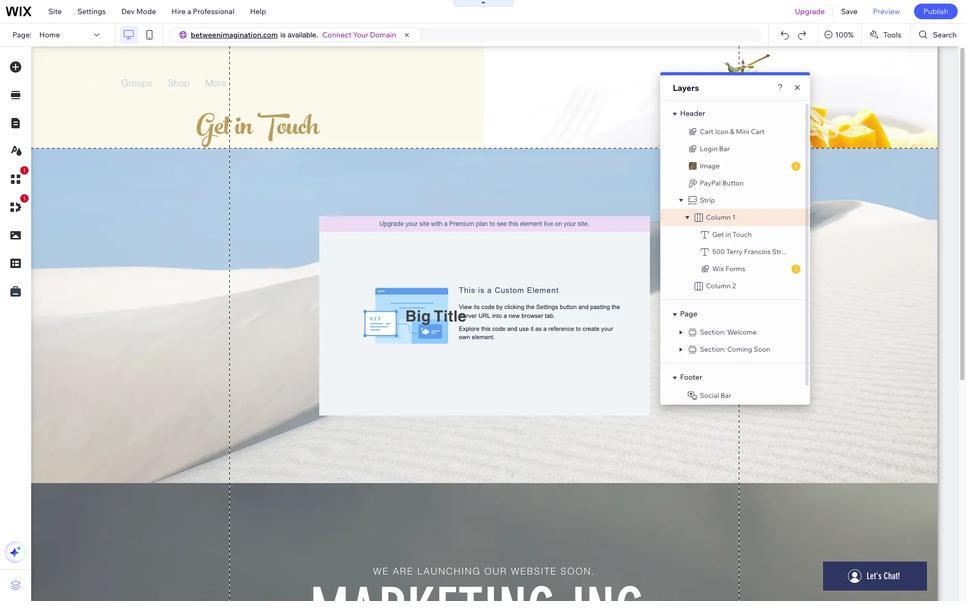 Task type: vqa. For each thing, say whether or not it's contained in the screenshot.
the middle more
no



Task type: locate. For each thing, give the bounding box(es) containing it.
image
[[700, 162, 720, 170]]

column up get
[[706, 213, 731, 222]]

settings
[[77, 7, 106, 16]]

0 vertical spatial bar
[[719, 145, 730, 153]]

0 vertical spatial 1
[[23, 167, 26, 174]]

button
[[722, 179, 744, 187]]

terry
[[727, 248, 743, 256]]

soon
[[754, 345, 770, 354]]

tools
[[883, 30, 901, 40]]

500 terry francois str...
[[712, 248, 786, 256]]

social bar
[[700, 392, 731, 400]]

icon
[[715, 127, 729, 136]]

0 vertical spatial column
[[706, 213, 731, 222]]

cart right "mini"
[[751, 127, 765, 136]]

login
[[700, 145, 718, 153]]

column 1
[[706, 213, 736, 222]]

available.
[[288, 31, 318, 39]]

hire a professional
[[172, 7, 234, 16]]

paypal
[[700, 179, 721, 187]]

publish
[[924, 7, 949, 16]]

str...
[[772, 248, 786, 256]]

1 column from the top
[[706, 213, 731, 222]]

1 vertical spatial 1 button
[[5, 194, 29, 218]]

2 section: from the top
[[700, 345, 726, 354]]

2 column from the top
[[706, 282, 731, 290]]

2 1 button from the top
[[5, 194, 29, 218]]

100% button
[[819, 23, 861, 46]]

is available. connect your domain
[[280, 30, 396, 40]]

bar right login at right top
[[719, 145, 730, 153]]

column 2
[[706, 282, 736, 290]]

francois
[[744, 248, 771, 256]]

1 button
[[5, 166, 29, 190], [5, 194, 29, 218]]

0 vertical spatial 1 button
[[5, 166, 29, 190]]

column left '2'
[[706, 282, 731, 290]]

page
[[680, 309, 697, 319]]

home
[[39, 30, 60, 40]]

section: for section: coming soon
[[700, 345, 726, 354]]

welcome
[[727, 328, 757, 336]]

1 1 button from the top
[[5, 166, 29, 190]]

get in touch
[[712, 230, 752, 239]]

cart left icon
[[700, 127, 714, 136]]

100%
[[835, 30, 854, 40]]

0 horizontal spatial cart
[[700, 127, 714, 136]]

1 horizontal spatial cart
[[751, 127, 765, 136]]

bar
[[719, 145, 730, 153], [721, 392, 731, 400]]

500
[[712, 248, 725, 256]]

touch
[[733, 230, 752, 239]]

section: down section: welcome
[[700, 345, 726, 354]]

1 section: from the top
[[700, 328, 726, 336]]

upgrade
[[795, 7, 825, 16]]

bar right social
[[721, 392, 731, 400]]

dev
[[121, 7, 135, 16]]

your
[[353, 30, 368, 40]]

1 vertical spatial bar
[[721, 392, 731, 400]]

column for column 1
[[706, 213, 731, 222]]

cart
[[700, 127, 714, 136], [751, 127, 765, 136]]

column
[[706, 213, 731, 222], [706, 282, 731, 290]]

1 cart from the left
[[700, 127, 714, 136]]

1 vertical spatial column
[[706, 282, 731, 290]]

forms
[[726, 265, 745, 273]]

paypal button
[[700, 179, 744, 187]]

wix forms
[[712, 265, 745, 273]]

section:
[[700, 328, 726, 336], [700, 345, 726, 354]]

section: up section: coming soon on the right bottom
[[700, 328, 726, 336]]

0 vertical spatial section:
[[700, 328, 726, 336]]

1
[[23, 167, 26, 174], [23, 196, 26, 202], [732, 213, 736, 222]]

1 vertical spatial section:
[[700, 345, 726, 354]]



Task type: describe. For each thing, give the bounding box(es) containing it.
hire
[[172, 7, 186, 16]]

2 cart from the left
[[751, 127, 765, 136]]

2 vertical spatial 1
[[732, 213, 736, 222]]

a
[[187, 7, 191, 16]]

social
[[700, 392, 719, 400]]

section: coming soon
[[700, 345, 770, 354]]

mini
[[736, 127, 749, 136]]

save
[[841, 7, 858, 16]]

search button
[[911, 23, 966, 46]]

preview button
[[866, 0, 908, 23]]

bar for login bar
[[719, 145, 730, 153]]

in
[[726, 230, 731, 239]]

tools button
[[862, 23, 911, 46]]

is
[[280, 31, 286, 39]]

mode
[[136, 7, 156, 16]]

section: welcome
[[700, 328, 757, 336]]

2
[[732, 282, 736, 290]]

publish button
[[914, 4, 958, 19]]

section: for section: welcome
[[700, 328, 726, 336]]

help
[[250, 7, 266, 16]]

betweenimagination.com
[[191, 30, 278, 40]]

site
[[48, 7, 62, 16]]

get
[[712, 230, 724, 239]]

save button
[[833, 0, 866, 23]]

strip
[[700, 196, 715, 204]]

layers
[[673, 83, 699, 93]]

bar for social bar
[[721, 392, 731, 400]]

login bar
[[700, 145, 730, 153]]

footer
[[680, 373, 702, 382]]

1 vertical spatial 1
[[23, 196, 26, 202]]

search
[[933, 30, 957, 40]]

domain
[[370, 30, 396, 40]]

dev mode
[[121, 7, 156, 16]]

coming
[[727, 345, 752, 354]]

wix
[[712, 265, 724, 273]]

&
[[730, 127, 735, 136]]

professional
[[193, 7, 234, 16]]

preview
[[873, 7, 900, 16]]

cart icon & mini cart
[[700, 127, 765, 136]]

header
[[680, 109, 705, 118]]

column for column 2
[[706, 282, 731, 290]]

connect
[[322, 30, 351, 40]]



